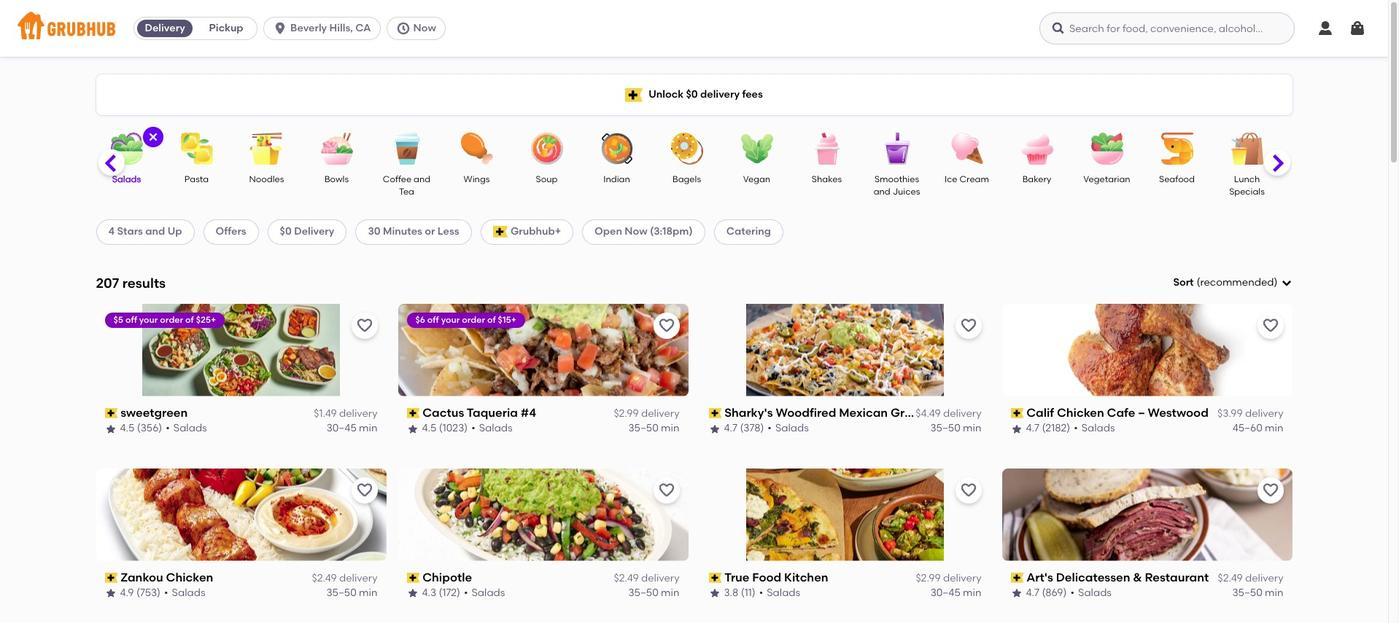 Task type: describe. For each thing, give the bounding box(es) containing it.
$4.49
[[916, 408, 941, 420]]

shakes
[[812, 174, 842, 185]]

$2.99 delivery for cactus taqueria #4
[[614, 408, 680, 420]]

$2.99 delivery for true food kitchen
[[916, 573, 982, 585]]

subscription pass image for true food kitchen
[[709, 573, 722, 584]]

coffee
[[383, 174, 412, 185]]

save this restaurant button for art's delicatessen & restaurant
[[1257, 478, 1284, 504]]

grubhub plus flag logo image for unlock $0 delivery fees
[[625, 88, 643, 102]]

soup
[[536, 174, 558, 185]]

bakery image
[[1011, 133, 1062, 165]]

subscription pass image for sweetgreen
[[105, 409, 118, 419]]

• for art's delicatessen & restaurant
[[1071, 587, 1075, 600]]

save this restaurant button for chipotle
[[653, 478, 680, 504]]

min for chipotle
[[661, 587, 680, 600]]

• salads for art's delicatessen & restaurant
[[1071, 587, 1112, 600]]

30 minutes or less
[[368, 226, 459, 238]]

fees
[[742, 88, 763, 101]]

unlock
[[649, 88, 684, 101]]

now button
[[386, 17, 451, 40]]

chipotle
[[422, 571, 472, 585]]

salads for sweetgreen
[[173, 423, 207, 435]]

30–45 min for sweetgreen
[[327, 423, 378, 435]]

save this restaurant image for sharky's woodfired mexican grill (sherman oaks)
[[960, 317, 977, 335]]

smoothies
[[875, 174, 919, 185]]

calif
[[1026, 406, 1054, 420]]

grubhub+
[[511, 226, 561, 238]]

lunch
[[1234, 174, 1260, 185]]

2 vertical spatial and
[[145, 226, 165, 238]]

Search for food, convenience, alcohol... search field
[[1039, 12, 1295, 44]]

offers
[[216, 226, 246, 238]]

delivery for calif chicken cafe – westwood
[[1245, 408, 1284, 420]]

zankou chicken
[[120, 571, 213, 585]]

save this restaurant image for zankou chicken
[[356, 482, 373, 499]]

45–60
[[1233, 423, 1263, 435]]

star icon image for sweetgreen
[[105, 423, 116, 435]]

wings image
[[451, 133, 502, 165]]

pasta
[[184, 174, 209, 185]]

• for zankou chicken
[[164, 587, 168, 600]]

4
[[108, 226, 115, 238]]

salads for calif chicken cafe – westwood
[[1082, 423, 1115, 435]]

bagels image
[[661, 133, 712, 165]]

35–50 for cactus taqueria #4
[[628, 423, 659, 435]]

$0 delivery
[[280, 226, 334, 238]]

• for cactus taqueria #4
[[471, 423, 475, 435]]

salads for sharky's woodfired mexican grill (sherman oaks)
[[775, 423, 809, 435]]

4.3
[[422, 587, 436, 600]]

mexican
[[839, 406, 888, 420]]

minutes
[[383, 226, 422, 238]]

results
[[122, 275, 166, 291]]

coffee and tea
[[383, 174, 431, 197]]

subscription pass image for chipotle
[[407, 573, 420, 584]]

noodles image
[[241, 133, 292, 165]]

indian image
[[591, 133, 642, 165]]

(
[[1197, 276, 1200, 289]]

$1.49
[[314, 408, 337, 420]]

zankou chicken logo image
[[96, 469, 386, 561]]

$5
[[113, 315, 123, 325]]

taqueria
[[467, 406, 518, 420]]

true
[[724, 571, 750, 585]]

min for sweetgreen
[[359, 423, 378, 435]]

• for calif chicken cafe – westwood
[[1074, 423, 1078, 435]]

$25+
[[196, 315, 216, 325]]

food
[[752, 571, 781, 585]]

restaurant
[[1145, 571, 1209, 585]]

coffee and tea image
[[381, 133, 432, 165]]

$2.99 for kitchen
[[916, 573, 941, 585]]

$6 off your order of $15+
[[415, 315, 516, 325]]

art's
[[1026, 571, 1053, 585]]

35–50 for zankou chicken
[[326, 587, 357, 600]]

• for sharky's woodfired mexican grill (sherman oaks)
[[768, 423, 772, 435]]

ice cream image
[[941, 133, 992, 165]]

$2.49 for zankou chicken
[[312, 573, 337, 585]]

–
[[1138, 406, 1145, 420]]

subscription pass image for zankou chicken
[[105, 573, 118, 584]]

vegan
[[743, 174, 770, 185]]

up
[[168, 226, 182, 238]]

4 stars and up
[[108, 226, 182, 238]]

45–60 min
[[1233, 423, 1284, 435]]

save this restaurant button for true food kitchen
[[955, 478, 982, 504]]

and for smoothies and juices
[[874, 187, 891, 197]]

$2.49 for chipotle
[[614, 573, 639, 585]]

ca
[[355, 22, 371, 34]]

less
[[438, 226, 459, 238]]

35–50 min for chipotle
[[628, 587, 680, 600]]

true food kitchen
[[724, 571, 828, 585]]

delivery button
[[134, 17, 196, 40]]

seafood image
[[1151, 133, 1203, 165]]

cream
[[960, 174, 989, 185]]

catering
[[726, 226, 771, 238]]

3.8 (11)
[[724, 587, 756, 600]]

4.7 (378)
[[724, 423, 764, 435]]

kitchen
[[784, 571, 828, 585]]

beverly hills, ca
[[290, 22, 371, 34]]

• salads for zankou chicken
[[164, 587, 205, 600]]

4.9 (753)
[[120, 587, 161, 600]]

star icon image for zankou chicken
[[105, 588, 116, 600]]

30
[[368, 226, 381, 238]]

ice
[[945, 174, 957, 185]]

cafe
[[1107, 406, 1135, 420]]

save this restaurant button for calif chicken cafe – westwood
[[1257, 313, 1284, 339]]

• salads for true food kitchen
[[759, 587, 800, 600]]

off for sweetgreen
[[125, 315, 137, 325]]

bowls
[[325, 174, 349, 185]]

$15+
[[498, 315, 516, 325]]

svg image inside now button
[[396, 21, 410, 36]]

indian
[[603, 174, 630, 185]]

delivery for sweetgreen
[[339, 408, 378, 420]]

4.7 for art's delicatessen & restaurant
[[1026, 587, 1040, 600]]

soup image
[[521, 133, 572, 165]]

save this restaurant button for sharky's woodfired mexican grill (sherman oaks)
[[955, 313, 982, 339]]

beverly
[[290, 22, 327, 34]]

(sherman
[[917, 406, 973, 420]]

chicken for calif
[[1057, 406, 1104, 420]]

specials
[[1229, 187, 1265, 197]]

0 horizontal spatial svg image
[[147, 131, 159, 143]]

cactus
[[422, 406, 464, 420]]

$2.49 delivery for zankou chicken
[[312, 573, 378, 585]]

smoothies and juices image
[[871, 133, 922, 165]]

4.7 for sharky's woodfired mexican grill (sherman oaks)
[[724, 423, 738, 435]]

now inside now button
[[413, 22, 436, 34]]

or
[[425, 226, 435, 238]]

sort
[[1173, 276, 1194, 289]]

chicken for zankou
[[166, 571, 213, 585]]

)
[[1274, 276, 1278, 289]]

(11)
[[741, 587, 756, 600]]

main navigation navigation
[[0, 0, 1388, 57]]

star icon image for art's delicatessen & restaurant
[[1011, 588, 1022, 600]]

delivery for cactus taqueria #4
[[641, 408, 680, 420]]

salads down salads image
[[112, 174, 141, 185]]

$4.49 delivery
[[916, 408, 982, 420]]

sweetgreen logo image
[[96, 304, 386, 397]]

$5 off your order of $25+
[[113, 315, 216, 325]]

order for cactus taqueria #4
[[462, 315, 485, 325]]

noodles
[[249, 174, 284, 185]]

(172)
[[439, 587, 460, 600]]

art's delicatessen & restaurant
[[1026, 571, 1209, 585]]

stars
[[117, 226, 143, 238]]

cactus taqueria #4 logo image
[[398, 304, 688, 397]]

seafood
[[1159, 174, 1195, 185]]

delivery for true food kitchen
[[943, 573, 982, 585]]

• salads for sharky's woodfired mexican grill (sherman oaks)
[[768, 423, 809, 435]]



Task type: vqa. For each thing, say whether or not it's contained in the screenshot.
20–35 associated with Roots Bowls
no



Task type: locate. For each thing, give the bounding box(es) containing it.
35–50
[[628, 423, 659, 435], [930, 423, 961, 435], [326, 587, 357, 600], [628, 587, 659, 600], [1232, 587, 1263, 600]]

wings
[[464, 174, 490, 185]]

star icon image for calif chicken cafe – westwood
[[1011, 423, 1022, 435]]

off right $6
[[427, 315, 439, 325]]

1 horizontal spatial off
[[427, 315, 439, 325]]

1 horizontal spatial your
[[441, 315, 460, 325]]

westwood
[[1148, 406, 1209, 420]]

and inside smoothies and juices
[[874, 187, 891, 197]]

save this restaurant button for zankou chicken
[[351, 478, 378, 504]]

35–50 for chipotle
[[628, 587, 659, 600]]

woodfired
[[776, 406, 836, 420]]

subscription pass image left zankou
[[105, 573, 118, 584]]

1 order from the left
[[160, 315, 183, 325]]

1 horizontal spatial delivery
[[294, 226, 334, 238]]

delivery for art's delicatessen & restaurant
[[1245, 573, 1284, 585]]

salads down the sweetgreen
[[173, 423, 207, 435]]

4.5
[[120, 423, 135, 435], [422, 423, 437, 435]]

$0 right offers
[[280, 226, 292, 238]]

sweetgreen
[[120, 406, 188, 420]]

1 vertical spatial and
[[874, 187, 891, 197]]

35–50 min
[[628, 423, 680, 435], [930, 423, 982, 435], [326, 587, 378, 600], [628, 587, 680, 600], [1232, 587, 1284, 600]]

(753)
[[136, 587, 161, 600]]

grubhub plus flag logo image left unlock
[[625, 88, 643, 102]]

pasta image
[[171, 133, 222, 165]]

subscription pass image left cactus at the bottom of page
[[407, 409, 420, 419]]

your right $5
[[139, 315, 158, 325]]

0 vertical spatial 30–45
[[327, 423, 357, 435]]

0 horizontal spatial $2.99
[[614, 408, 639, 420]]

subscription pass image for art's delicatessen & restaurant
[[1011, 573, 1024, 584]]

4.7
[[724, 423, 738, 435], [1026, 423, 1040, 435], [1026, 587, 1040, 600]]

0 horizontal spatial $2.99 delivery
[[614, 408, 680, 420]]

0 horizontal spatial $2.49
[[312, 573, 337, 585]]

1 horizontal spatial $2.49
[[614, 573, 639, 585]]

$2.99 for #4
[[614, 408, 639, 420]]

open
[[595, 226, 622, 238]]

1 $2.49 from the left
[[312, 573, 337, 585]]

chipotle logo image
[[398, 469, 688, 561]]

grubhub plus flag logo image for grubhub+
[[493, 226, 508, 238]]

and up tea
[[414, 174, 431, 185]]

•
[[166, 423, 170, 435], [471, 423, 475, 435], [768, 423, 772, 435], [1074, 423, 1078, 435], [164, 587, 168, 600], [464, 587, 468, 600], [759, 587, 763, 600], [1071, 587, 1075, 600]]

grubhub plus flag logo image
[[625, 88, 643, 102], [493, 226, 508, 238]]

• salads down true food kitchen on the right bottom
[[759, 587, 800, 600]]

0 horizontal spatial delivery
[[145, 22, 185, 34]]

subscription pass image for cactus taqueria #4
[[407, 409, 420, 419]]

2 save this restaurant image from the left
[[960, 482, 977, 499]]

• right (356)
[[166, 423, 170, 435]]

star icon image left '3.8'
[[709, 588, 720, 600]]

• right (172)
[[464, 587, 468, 600]]

order left $15+
[[462, 315, 485, 325]]

• for chipotle
[[464, 587, 468, 600]]

0 horizontal spatial grubhub plus flag logo image
[[493, 226, 508, 238]]

your for cactus taqueria #4
[[441, 315, 460, 325]]

1 vertical spatial $2.99 delivery
[[916, 573, 982, 585]]

off
[[125, 315, 137, 325], [427, 315, 439, 325]]

30–45 for true food kitchen
[[931, 587, 961, 600]]

hills,
[[329, 22, 353, 34]]

$3.99 delivery
[[1218, 408, 1284, 420]]

now
[[413, 22, 436, 34], [625, 226, 647, 238]]

4.7 for calif chicken cafe – westwood
[[1026, 423, 1040, 435]]

recommended
[[1200, 276, 1274, 289]]

subscription pass image left sharky's
[[709, 409, 722, 419]]

subscription pass image for sharky's woodfired mexican grill (sherman oaks)
[[709, 409, 722, 419]]

4.7 (2182)
[[1026, 423, 1070, 435]]

min
[[359, 423, 378, 435], [661, 423, 680, 435], [963, 423, 982, 435], [1265, 423, 1284, 435], [359, 587, 378, 600], [661, 587, 680, 600], [963, 587, 982, 600], [1265, 587, 1284, 600]]

1 horizontal spatial $0
[[686, 88, 698, 101]]

star icon image for sharky's woodfired mexican grill (sherman oaks)
[[709, 423, 720, 435]]

delivery for chipotle
[[641, 573, 680, 585]]

salads for cactus taqueria #4
[[479, 423, 513, 435]]

2 horizontal spatial and
[[874, 187, 891, 197]]

$2.49
[[312, 573, 337, 585], [614, 573, 639, 585], [1218, 573, 1243, 585]]

1 vertical spatial now
[[625, 226, 647, 238]]

0 vertical spatial delivery
[[145, 22, 185, 34]]

1 vertical spatial 30–45 min
[[931, 587, 982, 600]]

pickup
[[209, 22, 243, 34]]

• down the zankou chicken
[[164, 587, 168, 600]]

sharky's woodfired mexican grill (sherman oaks) logo image
[[700, 304, 990, 397]]

(869)
[[1042, 587, 1067, 600]]

207 results
[[96, 275, 166, 291]]

$2.99
[[614, 408, 639, 420], [916, 573, 941, 585]]

calif chicken cafe – westwood
[[1026, 406, 1209, 420]]

off for cactus taqueria #4
[[427, 315, 439, 325]]

0 vertical spatial $2.99 delivery
[[614, 408, 680, 420]]

0 horizontal spatial save this restaurant image
[[658, 482, 675, 499]]

0 vertical spatial $2.99
[[614, 408, 639, 420]]

star icon image for chipotle
[[407, 588, 418, 600]]

none field containing sort
[[1173, 276, 1292, 291]]

svg image
[[1349, 20, 1366, 37], [396, 21, 410, 36], [1051, 21, 1066, 36], [1281, 277, 1292, 289]]

zankou
[[120, 571, 163, 585]]

grubhub plus flag logo image left grubhub+
[[493, 226, 508, 238]]

order left $25+ on the bottom
[[160, 315, 183, 325]]

&
[[1133, 571, 1142, 585]]

shakes image
[[801, 133, 852, 165]]

delicatessen
[[1056, 571, 1130, 585]]

calif chicken cafe – westwood logo image
[[1002, 304, 1292, 397]]

1 horizontal spatial save this restaurant image
[[960, 482, 977, 499]]

now right open
[[625, 226, 647, 238]]

• right the (869)
[[1071, 587, 1075, 600]]

now right ca
[[413, 22, 436, 34]]

35–50 min for cactus taqueria #4
[[628, 423, 680, 435]]

min for art's delicatessen & restaurant
[[1265, 587, 1284, 600]]

1 horizontal spatial $2.99
[[916, 573, 941, 585]]

0 horizontal spatial $0
[[280, 226, 292, 238]]

bowls image
[[311, 133, 362, 165]]

save this restaurant image
[[658, 482, 675, 499], [960, 482, 977, 499], [1262, 482, 1279, 499]]

0 horizontal spatial off
[[125, 315, 137, 325]]

chicken up '(2182)'
[[1057, 406, 1104, 420]]

bakery
[[1022, 174, 1051, 185]]

min for calif chicken cafe – westwood
[[1265, 423, 1284, 435]]

30–45 for sweetgreen
[[327, 423, 357, 435]]

3.8
[[724, 587, 739, 600]]

1 vertical spatial chicken
[[166, 571, 213, 585]]

min for true food kitchen
[[963, 587, 982, 600]]

0 vertical spatial chicken
[[1057, 406, 1104, 420]]

$3.99
[[1218, 408, 1243, 420]]

• right '(2182)'
[[1074, 423, 1078, 435]]

1 of from the left
[[185, 315, 194, 325]]

delivery down bowls
[[294, 226, 334, 238]]

0 horizontal spatial 30–45
[[327, 423, 357, 435]]

your for sweetgreen
[[139, 315, 158, 325]]

salads for chipotle
[[472, 587, 505, 600]]

vegan image
[[731, 133, 782, 165]]

1 $2.49 delivery from the left
[[312, 573, 378, 585]]

30–45
[[327, 423, 357, 435], [931, 587, 961, 600]]

• salads right (172)
[[464, 587, 505, 600]]

0 horizontal spatial 30–45 min
[[327, 423, 378, 435]]

delivery for zankou chicken
[[339, 573, 378, 585]]

0 horizontal spatial $2.49 delivery
[[312, 573, 378, 585]]

save this restaurant image for true
[[960, 482, 977, 499]]

30–45 min
[[327, 423, 378, 435], [931, 587, 982, 600]]

1 4.5 from the left
[[120, 423, 135, 435]]

207
[[96, 275, 119, 291]]

4.7 down art's
[[1026, 587, 1040, 600]]

min for zankou chicken
[[359, 587, 378, 600]]

salads down the zankou chicken
[[172, 587, 205, 600]]

$2.49 delivery
[[312, 573, 378, 585], [614, 573, 680, 585], [1218, 573, 1284, 585]]

35–50 for sharky's woodfired mexican grill (sherman oaks)
[[930, 423, 961, 435]]

subscription pass image left true
[[709, 573, 722, 584]]

30–45 min for true food kitchen
[[931, 587, 982, 600]]

• salads down taqueria
[[471, 423, 513, 435]]

1 horizontal spatial now
[[625, 226, 647, 238]]

35–50 min for art's delicatessen & restaurant
[[1232, 587, 1284, 600]]

and left up
[[145, 226, 165, 238]]

4.5 (356)
[[120, 423, 162, 435]]

4.5 for sweetgreen
[[120, 423, 135, 435]]

1 horizontal spatial 30–45
[[931, 587, 961, 600]]

juices
[[893, 187, 920, 197]]

delivery
[[700, 88, 740, 101], [339, 408, 378, 420], [641, 408, 680, 420], [943, 408, 982, 420], [1245, 408, 1284, 420], [339, 573, 378, 585], [641, 573, 680, 585], [943, 573, 982, 585], [1245, 573, 1284, 585]]

• salads down delicatessen
[[1071, 587, 1112, 600]]

• down 'cactus taqueria #4'
[[471, 423, 475, 435]]

0 vertical spatial now
[[413, 22, 436, 34]]

1 horizontal spatial grubhub plus flag logo image
[[625, 88, 643, 102]]

1 save this restaurant image from the left
[[658, 482, 675, 499]]

$2.49 for art's delicatessen & restaurant
[[1218, 573, 1243, 585]]

1 horizontal spatial 4.5
[[422, 423, 437, 435]]

star icon image left '4.7 (2182)'
[[1011, 423, 1022, 435]]

of left $15+
[[487, 315, 496, 325]]

1 horizontal spatial 30–45 min
[[931, 587, 982, 600]]

(378)
[[740, 423, 764, 435]]

(356)
[[137, 423, 162, 435]]

2 your from the left
[[441, 315, 460, 325]]

$2.49 delivery for chipotle
[[614, 573, 680, 585]]

• salads for calif chicken cafe – westwood
[[1074, 423, 1115, 435]]

4.5 left (356)
[[120, 423, 135, 435]]

0 vertical spatial and
[[414, 174, 431, 185]]

svg image inside field
[[1281, 277, 1292, 289]]

svg image
[[1317, 20, 1334, 37], [273, 21, 287, 36], [147, 131, 159, 143]]

1 off from the left
[[125, 315, 137, 325]]

35–50 for art's delicatessen & restaurant
[[1232, 587, 1263, 600]]

true food kitchen logo image
[[700, 469, 990, 561]]

2 horizontal spatial svg image
[[1317, 20, 1334, 37]]

None field
[[1173, 276, 1292, 291]]

0 horizontal spatial chicken
[[166, 571, 213, 585]]

1 horizontal spatial chicken
[[1057, 406, 1104, 420]]

0 horizontal spatial your
[[139, 315, 158, 325]]

• salads for cactus taqueria #4
[[471, 423, 513, 435]]

1 vertical spatial delivery
[[294, 226, 334, 238]]

• salads for chipotle
[[464, 587, 505, 600]]

subscription pass image left calif at the right bottom
[[1011, 409, 1024, 419]]

salads for zankou chicken
[[172, 587, 205, 600]]

save this restaurant image for art's
[[1262, 482, 1279, 499]]

svg image inside beverly hills, ca button
[[273, 21, 287, 36]]

1 horizontal spatial $2.99 delivery
[[916, 573, 982, 585]]

and inside 'coffee and tea'
[[414, 174, 431, 185]]

35–50 min for zankou chicken
[[326, 587, 378, 600]]

star icon image left 4.5 (1023)
[[407, 423, 418, 435]]

ice cream
[[945, 174, 989, 185]]

$0 right unlock
[[686, 88, 698, 101]]

1 horizontal spatial and
[[414, 174, 431, 185]]

0 vertical spatial grubhub plus flag logo image
[[625, 88, 643, 102]]

2 of from the left
[[487, 315, 496, 325]]

4.5 for cactus taqueria #4
[[422, 423, 437, 435]]

salads
[[112, 174, 141, 185], [173, 423, 207, 435], [479, 423, 513, 435], [775, 423, 809, 435], [1082, 423, 1115, 435], [172, 587, 205, 600], [472, 587, 505, 600], [767, 587, 800, 600], [1078, 587, 1112, 600]]

2 off from the left
[[427, 315, 439, 325]]

lunch specials
[[1229, 174, 1265, 197]]

of left $25+ on the bottom
[[185, 315, 194, 325]]

sharky's
[[724, 406, 773, 420]]

star icon image for true food kitchen
[[709, 588, 720, 600]]

delivery inside button
[[145, 22, 185, 34]]

and down the smoothies
[[874, 187, 891, 197]]

1 horizontal spatial $2.49 delivery
[[614, 573, 680, 585]]

your
[[139, 315, 158, 325], [441, 315, 460, 325]]

salads down true food kitchen on the right bottom
[[767, 587, 800, 600]]

subscription pass image left the sweetgreen
[[105, 409, 118, 419]]

star icon image left 4.7 (869)
[[1011, 588, 1022, 600]]

1 vertical spatial 30–45
[[931, 587, 961, 600]]

$1.49 delivery
[[314, 408, 378, 420]]

2 4.5 from the left
[[422, 423, 437, 435]]

min for sharky's woodfired mexican grill (sherman oaks)
[[963, 423, 982, 435]]

4.7 left (378)
[[724, 423, 738, 435]]

subscription pass image
[[407, 409, 420, 419], [1011, 409, 1024, 419], [105, 573, 118, 584], [407, 573, 420, 584], [1011, 573, 1024, 584]]

of for cactus taqueria #4
[[487, 315, 496, 325]]

your right $6
[[441, 315, 460, 325]]

2 horizontal spatial $2.49 delivery
[[1218, 573, 1284, 585]]

• salads down calif chicken cafe – westwood
[[1074, 423, 1115, 435]]

2 $2.49 from the left
[[614, 573, 639, 585]]

1 horizontal spatial order
[[462, 315, 485, 325]]

• salads down the zankou chicken
[[164, 587, 205, 600]]

1 vertical spatial $2.99
[[916, 573, 941, 585]]

salads down taqueria
[[479, 423, 513, 435]]

• for sweetgreen
[[166, 423, 170, 435]]

oaks)
[[976, 406, 1010, 420]]

0 horizontal spatial order
[[160, 315, 183, 325]]

3 $2.49 from the left
[[1218, 573, 1243, 585]]

• salads
[[166, 423, 207, 435], [471, 423, 513, 435], [768, 423, 809, 435], [1074, 423, 1115, 435], [164, 587, 205, 600], [464, 587, 505, 600], [759, 587, 800, 600], [1071, 587, 1112, 600]]

star icon image left 4.5 (356)
[[105, 423, 116, 435]]

star icon image
[[105, 423, 116, 435], [407, 423, 418, 435], [709, 423, 720, 435], [1011, 423, 1022, 435], [105, 588, 116, 600], [407, 588, 418, 600], [709, 588, 720, 600], [1011, 588, 1022, 600]]

save this restaurant image for calif chicken cafe – westwood
[[1262, 317, 1279, 335]]

subscription pass image
[[105, 409, 118, 419], [709, 409, 722, 419], [709, 573, 722, 584]]

1 horizontal spatial svg image
[[273, 21, 287, 36]]

4.7 down calif at the right bottom
[[1026, 423, 1040, 435]]

star icon image left 4.7 (378) at the right of the page
[[709, 423, 720, 435]]

(2182)
[[1042, 423, 1070, 435]]

salads down woodfired
[[775, 423, 809, 435]]

2 order from the left
[[462, 315, 485, 325]]

salads right (172)
[[472, 587, 505, 600]]

star icon image left 4.9
[[105, 588, 116, 600]]

$2.49 delivery for art's delicatessen & restaurant
[[1218, 573, 1284, 585]]

smoothies and juices
[[874, 174, 920, 197]]

• salads for sweetgreen
[[166, 423, 207, 435]]

2 $2.49 delivery from the left
[[614, 573, 680, 585]]

4.5 down cactus at the bottom of page
[[422, 423, 437, 435]]

0 horizontal spatial and
[[145, 226, 165, 238]]

subscription pass image left art's
[[1011, 573, 1024, 584]]

order for sweetgreen
[[160, 315, 183, 325]]

off right $5
[[125, 315, 137, 325]]

cactus taqueria #4
[[422, 406, 536, 420]]

0 vertical spatial 30–45 min
[[327, 423, 378, 435]]

chicken right zankou
[[166, 571, 213, 585]]

salads for true food kitchen
[[767, 587, 800, 600]]

salads image
[[101, 133, 152, 165]]

0 horizontal spatial of
[[185, 315, 194, 325]]

sharky's woodfired mexican grill (sherman oaks)
[[724, 406, 1010, 420]]

and for coffee and tea
[[414, 174, 431, 185]]

subscription pass image for calif chicken cafe – westwood
[[1011, 409, 1024, 419]]

vegetarian
[[1084, 174, 1130, 185]]

(3:18pm)
[[650, 226, 693, 238]]

0 horizontal spatial now
[[413, 22, 436, 34]]

delivery left the pickup
[[145, 22, 185, 34]]

0 horizontal spatial 4.5
[[120, 423, 135, 435]]

beverly hills, ca button
[[263, 17, 386, 40]]

1 horizontal spatial of
[[487, 315, 496, 325]]

salads for art's delicatessen & restaurant
[[1078, 587, 1112, 600]]

0 vertical spatial $0
[[686, 88, 698, 101]]

• for true food kitchen
[[759, 587, 763, 600]]

vegetarian image
[[1081, 133, 1133, 165]]

salads down calif chicken cafe – westwood
[[1082, 423, 1115, 435]]

(1023)
[[439, 423, 468, 435]]

3 save this restaurant image from the left
[[1262, 482, 1279, 499]]

delivery
[[145, 22, 185, 34], [294, 226, 334, 238]]

4.9
[[120, 587, 134, 600]]

star icon image for cactus taqueria #4
[[407, 423, 418, 435]]

• right (11)
[[759, 587, 763, 600]]

• right (378)
[[768, 423, 772, 435]]

art's delicatessen & restaurant logo image
[[1002, 469, 1292, 561]]

2 horizontal spatial $2.49
[[1218, 573, 1243, 585]]

4.5 (1023)
[[422, 423, 468, 435]]

of for sweetgreen
[[185, 315, 194, 325]]

star icon image left 4.3
[[407, 588, 418, 600]]

4.3 (172)
[[422, 587, 460, 600]]

1 vertical spatial $0
[[280, 226, 292, 238]]

save this restaurant image
[[356, 317, 373, 335], [658, 317, 675, 335], [960, 317, 977, 335], [1262, 317, 1279, 335], [356, 482, 373, 499]]

1 your from the left
[[139, 315, 158, 325]]

35–50 min for sharky's woodfired mexican grill (sherman oaks)
[[930, 423, 982, 435]]

subscription pass image left "chipotle"
[[407, 573, 420, 584]]

3 $2.49 delivery from the left
[[1218, 573, 1284, 585]]

sort ( recommended )
[[1173, 276, 1278, 289]]

salads down delicatessen
[[1078, 587, 1112, 600]]

• salads down woodfired
[[768, 423, 809, 435]]

1 vertical spatial grubhub plus flag logo image
[[493, 226, 508, 238]]

2 horizontal spatial save this restaurant image
[[1262, 482, 1279, 499]]

pickup button
[[196, 17, 257, 40]]

min for cactus taqueria #4
[[661, 423, 680, 435]]

• salads down the sweetgreen
[[166, 423, 207, 435]]

lunch specials image
[[1221, 133, 1273, 165]]



